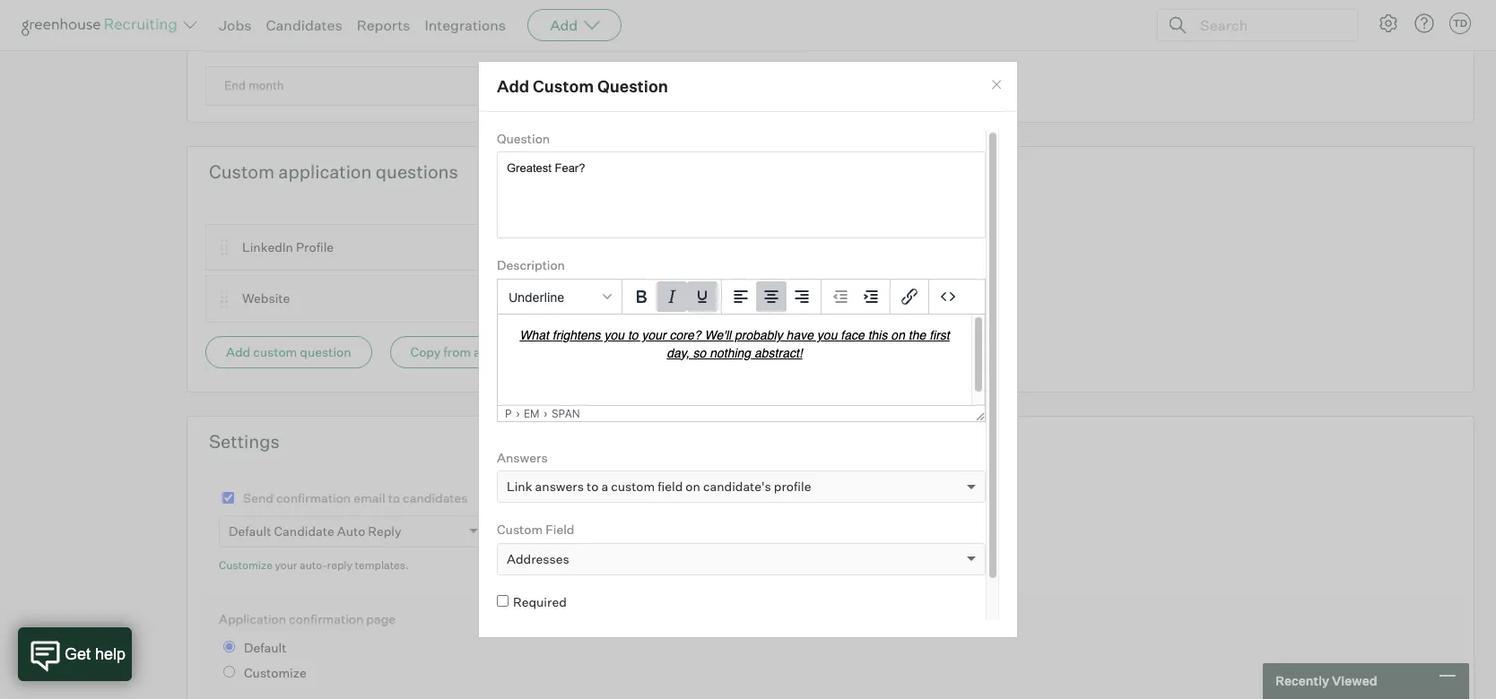 Task type: vqa. For each thing, say whether or not it's contained in the screenshot.
Search TEXT FIELD
yes



Task type: locate. For each thing, give the bounding box(es) containing it.
1 vertical spatial default
[[244, 641, 287, 656]]

end year
[[224, 26, 272, 40]]

copy from another job button
[[390, 336, 561, 368]]

month
[[248, 78, 284, 93]]

add for add custom question
[[226, 344, 250, 359]]

copy
[[410, 344, 441, 359]]

candidates
[[403, 490, 468, 506]]

reply
[[327, 559, 352, 572]]

navigation inside add custom question dialog
[[505, 407, 969, 421]]

settings
[[209, 430, 280, 453]]

end
[[224, 26, 246, 40], [224, 78, 246, 93]]

0 vertical spatial end
[[224, 26, 246, 40]]

1 vertical spatial custom
[[209, 160, 275, 183]]

0 vertical spatial customize
[[219, 559, 273, 572]]

question down add popup button
[[597, 76, 668, 96]]

add up add custom question
[[550, 16, 578, 34]]

copy from another job
[[410, 344, 540, 359]]

description
[[497, 258, 565, 273]]

2 horizontal spatial add
[[550, 16, 578, 34]]

custom right a
[[611, 479, 655, 495]]

add inside button
[[226, 344, 250, 359]]

from
[[444, 344, 471, 359]]

1 toolbar from the left
[[623, 280, 722, 315]]

2 vertical spatial custom
[[497, 522, 543, 538]]

Required checkbox
[[497, 595, 509, 607]]

default down application
[[244, 641, 287, 656]]

custom for custom field
[[497, 522, 543, 538]]

add
[[550, 16, 578, 34], [497, 76, 530, 96], [226, 344, 250, 359]]

customize for customize
[[244, 665, 307, 681]]

customize for customize your auto-reply templates.
[[219, 559, 273, 572]]

0 horizontal spatial custom
[[253, 344, 297, 359]]

candidate
[[274, 524, 334, 539]]

jobs link
[[219, 16, 252, 34]]

1 horizontal spatial to
[[587, 479, 599, 495]]

your
[[275, 559, 297, 572]]

1 vertical spatial end
[[224, 78, 246, 93]]

auto-
[[300, 559, 327, 572]]

default up the customize link
[[229, 524, 271, 539]]

2 toolbar from the left
[[722, 280, 822, 315]]

p
[[505, 407, 512, 421]]

› right em button
[[543, 407, 548, 421]]

add custom question
[[497, 76, 668, 96]]

confirmation up default candidate auto reply option on the left
[[276, 490, 351, 506]]

3 toolbar from the left
[[822, 280, 891, 315]]

close image
[[990, 78, 1004, 92]]

1 vertical spatial confirmation
[[289, 612, 364, 627]]

add for add
[[550, 16, 578, 34]]

default
[[229, 524, 271, 539], [244, 641, 287, 656]]

0 vertical spatial custom
[[253, 344, 297, 359]]

1 vertical spatial customize
[[244, 665, 307, 681]]

p › em › span
[[505, 407, 580, 421]]

default for default candidate auto reply
[[229, 524, 271, 539]]

application confirmation page
[[219, 612, 396, 627]]

link answers to a custom field on candidate's profile option
[[507, 479, 811, 495]]

custom down add popup button
[[533, 76, 594, 96]]

custom
[[533, 76, 594, 96], [209, 160, 275, 183], [497, 522, 543, 538]]

field
[[658, 479, 683, 495]]

1 vertical spatial add
[[497, 76, 530, 96]]

customize
[[219, 559, 273, 572], [244, 665, 307, 681]]

custom up linkedin
[[209, 160, 275, 183]]

custom inside dialog
[[611, 479, 655, 495]]

custom inside button
[[253, 344, 297, 359]]

customize left your at left bottom
[[219, 559, 273, 572]]

confirmation
[[276, 490, 351, 506], [289, 612, 364, 627]]

field
[[546, 522, 575, 538]]

answers
[[497, 450, 548, 465]]

recently
[[1276, 674, 1329, 689]]

linkedin
[[242, 239, 293, 255]]

em button
[[524, 407, 540, 421]]

custom for custom application questions
[[209, 160, 275, 183]]

0 vertical spatial default
[[229, 524, 271, 539]]

2 end from the top
[[224, 78, 246, 93]]

custom up addresses
[[497, 522, 543, 538]]

0 horizontal spatial to
[[388, 490, 400, 506]]

2 › from the left
[[543, 407, 548, 421]]

0 vertical spatial add
[[550, 16, 578, 34]]

1 horizontal spatial add
[[497, 76, 530, 96]]

end for end year
[[224, 26, 246, 40]]

1 horizontal spatial question
[[597, 76, 668, 96]]

question down add custom question
[[497, 131, 550, 146]]

add button
[[528, 9, 622, 41]]

to right 'email'
[[388, 490, 400, 506]]

None radio
[[223, 642, 235, 653]]

reports
[[357, 16, 410, 34]]

1 horizontal spatial ›
[[543, 407, 548, 421]]

1 vertical spatial custom
[[611, 479, 655, 495]]

custom
[[253, 344, 297, 359], [611, 479, 655, 495]]

› right p
[[515, 407, 520, 421]]

navigation
[[505, 407, 969, 421]]

1 horizontal spatial custom
[[611, 479, 655, 495]]

add inside dialog
[[497, 76, 530, 96]]

add inside popup button
[[550, 16, 578, 34]]

underline button
[[501, 281, 618, 312]]

customize your auto-reply templates.
[[219, 559, 409, 572]]

add down integrations link
[[497, 76, 530, 96]]

profile
[[774, 479, 811, 495]]

span
[[552, 407, 580, 421]]

add custom question
[[226, 344, 351, 359]]

0 horizontal spatial add
[[226, 344, 250, 359]]

1 end from the top
[[224, 26, 246, 40]]

2 vertical spatial add
[[226, 344, 250, 359]]

toolbar
[[623, 280, 722, 315], [722, 280, 822, 315], [822, 280, 891, 315]]

required
[[513, 595, 567, 610]]

p button
[[505, 407, 512, 421]]

question
[[597, 76, 668, 96], [497, 131, 550, 146]]

application
[[278, 160, 372, 183]]

1 vertical spatial question
[[497, 131, 550, 146]]

1 › from the left
[[515, 407, 520, 421]]

end left month
[[224, 78, 246, 93]]

›
[[515, 407, 520, 421], [543, 407, 548, 421]]

greenhouse recruiting image
[[22, 14, 183, 36]]

add custom question dialog
[[478, 61, 1018, 639]]

to
[[587, 479, 599, 495], [388, 490, 400, 506]]

0 vertical spatial question
[[597, 76, 668, 96]]

add down website
[[226, 344, 250, 359]]

None checkbox
[[222, 492, 234, 504]]

end left year
[[224, 26, 246, 40]]

confirmation left page
[[289, 612, 364, 627]]

resize image
[[976, 412, 985, 421]]

0 horizontal spatial ›
[[515, 407, 520, 421]]

auto
[[337, 524, 365, 539]]

0 vertical spatial confirmation
[[276, 490, 351, 506]]

job
[[522, 344, 540, 359]]

td
[[1453, 17, 1468, 30]]

customize down application
[[244, 665, 307, 681]]

custom left question
[[253, 344, 297, 359]]

navigation containing p
[[505, 407, 969, 421]]

None radio
[[614, 25, 626, 36], [614, 77, 626, 89], [223, 666, 235, 678], [614, 25, 626, 36], [614, 77, 626, 89], [223, 666, 235, 678]]

to left a
[[587, 479, 599, 495]]



Task type: describe. For each thing, give the bounding box(es) containing it.
end for end month
[[224, 78, 246, 93]]

candidates
[[266, 16, 342, 34]]

candidates link
[[266, 16, 342, 34]]

configure image
[[1378, 13, 1399, 34]]

reports link
[[357, 16, 410, 34]]

viewed
[[1332, 674, 1378, 689]]

td button
[[1450, 13, 1471, 34]]

0 vertical spatial custom
[[533, 76, 594, 96]]

recently viewed
[[1276, 674, 1378, 689]]

a
[[601, 479, 608, 495]]

link answers to a custom field on candidate's profile
[[507, 479, 811, 495]]

add for add custom question
[[497, 76, 530, 96]]

customize link
[[219, 559, 273, 572]]

questions
[[376, 160, 458, 183]]

span button
[[552, 407, 580, 421]]

page
[[366, 612, 396, 627]]

Search text field
[[1196, 12, 1341, 38]]

send
[[243, 490, 274, 506]]

profile
[[296, 239, 334, 255]]

another
[[474, 344, 519, 359]]

answers
[[535, 479, 584, 495]]

linkedin profile
[[242, 239, 334, 255]]

integrations link
[[425, 16, 506, 34]]

confirmation for send
[[276, 490, 351, 506]]

reply
[[368, 524, 402, 539]]

send confirmation email to candidates
[[243, 490, 468, 506]]

td button
[[1446, 9, 1475, 38]]

end month
[[224, 78, 284, 93]]

underline group
[[498, 280, 985, 315]]

addresses option
[[507, 552, 569, 567]]

jobs
[[219, 16, 252, 34]]

default candidate auto reply option
[[229, 524, 402, 539]]

on
[[686, 479, 700, 495]]

confirmation for application
[[289, 612, 364, 627]]

default for default
[[244, 641, 287, 656]]

candidate's
[[703, 479, 771, 495]]

website
[[242, 291, 290, 306]]

question
[[300, 344, 351, 359]]

application
[[219, 612, 286, 627]]

email
[[354, 490, 386, 506]]

integrations
[[425, 16, 506, 34]]

Greatest Fear? text field
[[497, 152, 986, 239]]

em
[[524, 407, 540, 421]]

0 horizontal spatial question
[[497, 131, 550, 146]]

custom field
[[497, 522, 575, 538]]

custom application questions
[[209, 160, 458, 183]]

link
[[507, 479, 532, 495]]

to inside add custom question dialog
[[587, 479, 599, 495]]

underline
[[509, 289, 564, 304]]

year
[[248, 26, 272, 40]]

default candidate auto reply
[[229, 524, 402, 539]]

templates.
[[355, 559, 409, 572]]

addresses
[[507, 552, 569, 567]]

add custom question button
[[205, 336, 372, 368]]



